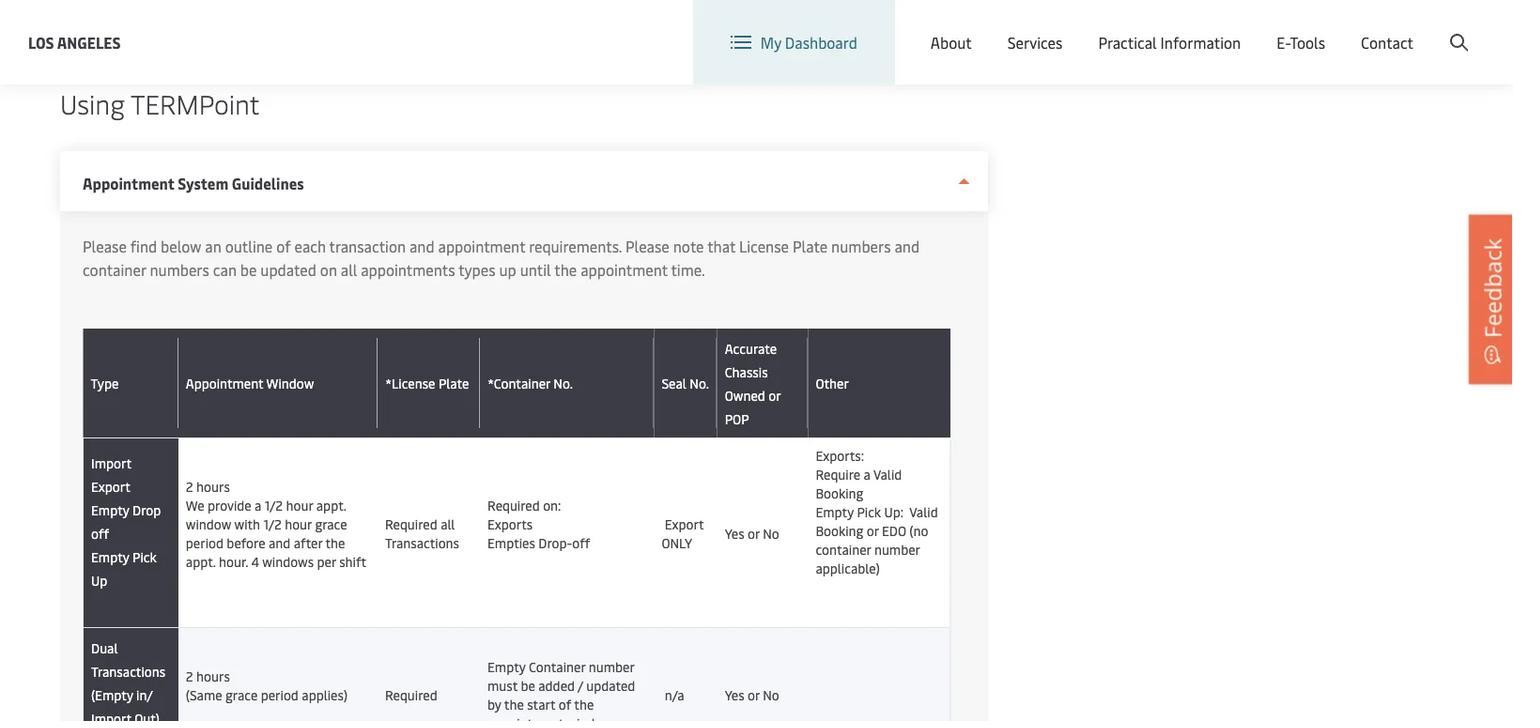 Task type: vqa. For each thing, say whether or not it's contained in the screenshot.
the left '&'
no



Task type: locate. For each thing, give the bounding box(es) containing it.
yes right n/a
[[725, 686, 745, 704]]

0 horizontal spatial please
[[83, 236, 127, 257]]

1 vertical spatial pick
[[132, 548, 157, 566]]

below
[[161, 236, 202, 257]]

0 vertical spatial yes
[[725, 524, 745, 542]]

about
[[931, 32, 972, 52]]

until
[[520, 260, 551, 280]]

no.
[[554, 374, 573, 392], [690, 374, 709, 392]]

of left each
[[276, 236, 291, 257]]

pick inside exports: require a valid booking empty pick up:  valid booking or edo (no container number applicable)
[[857, 503, 882, 521]]

0 horizontal spatial pick
[[132, 548, 157, 566]]

1 horizontal spatial grace
[[315, 515, 347, 533]]

switch location button
[[955, 17, 1091, 38]]

a up with
[[255, 496, 262, 514]]

period down window
[[186, 534, 224, 552]]

pick
[[857, 503, 882, 521], [132, 548, 157, 566]]

1/2 right provide
[[265, 496, 283, 514]]

appointments
[[361, 260, 455, 280]]

2 for 2 hours we provide a 1/2 hour appt. window with 1/2 hour grace period before and after the appt. hour. 4 windows per shift
[[186, 477, 193, 495]]

required inside the required all transactions
[[385, 515, 438, 533]]

0 horizontal spatial and
[[269, 534, 291, 552]]

transactions up (empty
[[91, 662, 166, 680]]

a
[[864, 466, 871, 483], [255, 496, 262, 514]]

0 horizontal spatial grace
[[226, 686, 258, 704]]

1 horizontal spatial please
[[626, 236, 670, 257]]

pick inside import export empty drop off empty pick up
[[132, 548, 157, 566]]

hours for we
[[196, 477, 230, 495]]

be up start
[[521, 677, 535, 694]]

1 yes or no from the top
[[725, 524, 780, 542]]

1 horizontal spatial valid
[[910, 503, 938, 521]]

no
[[763, 524, 780, 542], [763, 686, 780, 704]]

plate right *license
[[439, 374, 469, 392]]

all right the on
[[341, 260, 357, 280]]

updated
[[261, 260, 317, 280], [587, 677, 636, 694]]

booking up the applicable) at the right of page
[[816, 522, 864, 540]]

1 vertical spatial yes
[[725, 686, 745, 704]]

hours
[[196, 477, 230, 495], [196, 667, 230, 685]]

information
[[1161, 32, 1242, 52]]

all inside please find below an outline of each transaction and appointment requirements. please note that license plate numbers and container numbers can be updated on all appointments types up until the appointment time.
[[341, 260, 357, 280]]

empties
[[488, 534, 536, 552]]

practical information
[[1099, 32, 1242, 52]]

0 horizontal spatial of
[[276, 236, 291, 257]]

switch
[[985, 17, 1030, 38]]

appointment left window
[[186, 374, 264, 392]]

pick down drop
[[132, 548, 157, 566]]

appt. up after
[[316, 496, 346, 514]]

yes for export only
[[725, 524, 745, 542]]

1 horizontal spatial be
[[521, 677, 535, 694]]

all
[[341, 260, 357, 280], [441, 515, 455, 533]]

n/a
[[662, 686, 685, 704]]

hours inside 2 hours we provide a 1/2 hour appt. window with 1/2 hour grace period before and after the appt. hour. 4 windows per shift
[[196, 477, 230, 495]]

transactions left empties
[[385, 534, 460, 552]]

1 horizontal spatial no.
[[690, 374, 709, 392]]

yes right export only
[[725, 524, 745, 542]]

the up per
[[326, 534, 345, 552]]

of
[[276, 236, 291, 257], [559, 695, 572, 713]]

please find below an outline of each transaction and appointment requirements. please note that license plate numbers and container numbers can be updated on all appointments types up until the appointment time.
[[83, 236, 920, 280]]

0 vertical spatial appt.
[[316, 496, 346, 514]]

e-tools
[[1277, 32, 1326, 52]]

all left exports
[[441, 515, 455, 533]]

1 vertical spatial of
[[559, 695, 572, 713]]

0 horizontal spatial a
[[255, 496, 262, 514]]

off
[[91, 524, 109, 542], [573, 534, 590, 552]]

0 vertical spatial appointment
[[83, 173, 174, 194]]

appointment down 'requirements.'
[[581, 260, 668, 280]]

1 vertical spatial all
[[441, 515, 455, 533]]

yes or no for n/a
[[725, 686, 780, 704]]

container
[[83, 260, 146, 280], [816, 541, 872, 559]]

1 horizontal spatial off
[[573, 534, 590, 552]]

period inside 2 hours we provide a 1/2 hour appt. window with 1/2 hour grace period before and after the appt. hour. 4 windows per shift
[[186, 534, 224, 552]]

2 for 2 hours (same grace period applies)
[[186, 667, 193, 685]]

hours for (same
[[196, 667, 230, 685]]

booking down require
[[816, 484, 864, 502]]

please left find
[[83, 236, 127, 257]]

appointment up find
[[83, 173, 174, 194]]

yes or no right export only
[[725, 524, 780, 542]]

container down find
[[83, 260, 146, 280]]

1 horizontal spatial appt.
[[316, 496, 346, 514]]

tools
[[1291, 32, 1326, 52]]

0 vertical spatial container
[[83, 260, 146, 280]]

no. right seal
[[690, 374, 709, 392]]

2 yes or no from the top
[[725, 686, 780, 704]]

1 horizontal spatial of
[[559, 695, 572, 713]]

1 horizontal spatial numbers
[[832, 236, 891, 257]]

1 yes from the top
[[725, 524, 745, 542]]

the
[[555, 260, 577, 280], [326, 534, 345, 552], [504, 695, 524, 713], [574, 695, 594, 713]]

1 vertical spatial numbers
[[150, 260, 209, 280]]

yes or no
[[725, 524, 780, 542], [725, 686, 780, 704]]

appointment up types
[[438, 236, 526, 257]]

2 up we
[[186, 477, 193, 495]]

an
[[205, 236, 222, 257]]

required inside 'required on: exports empties drop-off'
[[488, 496, 540, 514]]

period left applies)
[[261, 686, 299, 704]]

or right owned
[[769, 386, 781, 404]]

0 horizontal spatial valid
[[874, 466, 902, 483]]

off inside 'required on: exports empties drop-off'
[[573, 534, 590, 552]]

1 vertical spatial appointment
[[186, 374, 264, 392]]

number down edo on the right of page
[[875, 541, 920, 559]]

appointment system guidelines
[[83, 173, 304, 194]]

empty container number must be added / updated by the start of the appointment window.
[[488, 658, 636, 722]]

numbers
[[832, 236, 891, 257], [150, 260, 209, 280]]

or left edo on the right of page
[[867, 522, 879, 540]]

container up the applicable) at the right of page
[[816, 541, 872, 559]]

appointment
[[438, 236, 526, 257], [581, 260, 668, 280], [488, 714, 564, 722]]

must
[[488, 677, 518, 694]]

and inside 2 hours we provide a 1/2 hour appt. window with 1/2 hour grace period before and after the appt. hour. 4 windows per shift
[[269, 534, 291, 552]]

off up up
[[91, 524, 109, 542]]

2 2 from the top
[[186, 667, 193, 685]]

appointment for appointment window
[[186, 374, 264, 392]]

of down "added"
[[559, 695, 572, 713]]

1 vertical spatial valid
[[910, 503, 938, 521]]

export inside export only
[[665, 515, 704, 533]]

be inside empty container number must be added / updated by the start of the appointment window.
[[521, 677, 535, 694]]

period inside 2 hours (same grace period applies)
[[261, 686, 299, 704]]

1 horizontal spatial /
[[1366, 17, 1372, 38]]

in/
[[136, 686, 153, 704]]

a inside exports: require a valid booking empty pick up:  valid booking or edo (no container number applicable)
[[864, 466, 871, 483]]

2 hours from the top
[[196, 667, 230, 685]]

2 yes from the top
[[725, 686, 745, 704]]

0 horizontal spatial transactions
[[91, 662, 166, 680]]

appointment inside dropdown button
[[83, 173, 174, 194]]

valid right require
[[874, 466, 902, 483]]

0 vertical spatial all
[[341, 260, 357, 280]]

/ inside empty container number must be added / updated by the start of the appointment window.
[[578, 677, 583, 694]]

(empty
[[91, 686, 133, 704]]

accurate
[[725, 339, 777, 357]]

hours inside 2 hours (same grace period applies)
[[196, 667, 230, 685]]

no. right *container
[[554, 374, 573, 392]]

0 horizontal spatial numbers
[[150, 260, 209, 280]]

empty up must
[[488, 658, 526, 676]]

1 vertical spatial plate
[[439, 374, 469, 392]]

find
[[130, 236, 157, 257]]

0 vertical spatial required
[[488, 496, 540, 514]]

0 vertical spatial updated
[[261, 260, 317, 280]]

1 horizontal spatial transactions
[[385, 534, 460, 552]]

2 no from the top
[[763, 686, 780, 704]]

0 vertical spatial transactions
[[385, 534, 460, 552]]

0 horizontal spatial updated
[[261, 260, 317, 280]]

0 vertical spatial number
[[875, 541, 920, 559]]

1 horizontal spatial appointment
[[186, 374, 264, 392]]

updated up window.
[[587, 677, 636, 694]]

2 no. from the left
[[690, 374, 709, 392]]

empty down require
[[816, 503, 854, 521]]

0 vertical spatial 2
[[186, 477, 193, 495]]

import export empty drop off empty pick up
[[91, 454, 161, 589]]

0 vertical spatial no
[[763, 524, 780, 542]]

1 vertical spatial period
[[261, 686, 299, 704]]

2 inside 2 hours we provide a 1/2 hour appt. window with 1/2 hour grace period before and after the appt. hour. 4 windows per shift
[[186, 477, 193, 495]]

grace right "(same"
[[226, 686, 258, 704]]

1 no. from the left
[[554, 374, 573, 392]]

plate right license
[[793, 236, 828, 257]]

0 vertical spatial valid
[[874, 466, 902, 483]]

1 horizontal spatial plate
[[793, 236, 828, 257]]

required
[[488, 496, 540, 514], [385, 515, 438, 533], [385, 686, 438, 704]]

1 vertical spatial container
[[816, 541, 872, 559]]

0 vertical spatial be
[[240, 260, 257, 280]]

dual
[[91, 639, 118, 657]]

outline
[[225, 236, 273, 257]]

valid up (no at the right of the page
[[910, 503, 938, 521]]

1 horizontal spatial a
[[864, 466, 871, 483]]

pop
[[725, 410, 749, 428]]

appointment
[[83, 173, 174, 194], [186, 374, 264, 392]]

0 horizontal spatial be
[[240, 260, 257, 280]]

0 horizontal spatial container
[[83, 260, 146, 280]]

my dashboard
[[761, 32, 858, 52]]

1 vertical spatial export
[[665, 515, 704, 533]]

1 vertical spatial booking
[[816, 522, 864, 540]]

window.
[[567, 714, 615, 722]]

required for exports
[[488, 496, 540, 514]]

number right the container
[[589, 658, 635, 676]]

accurate chassis owned or pop
[[725, 339, 781, 428]]

appt. left hour.
[[186, 553, 216, 570]]

0 vertical spatial plate
[[793, 236, 828, 257]]

contact
[[1362, 32, 1414, 52]]

no for n/a
[[763, 686, 780, 704]]

1 vertical spatial number
[[589, 658, 635, 676]]

guidelines
[[232, 173, 304, 194]]

/ right "added"
[[578, 677, 583, 694]]

or inside exports: require a valid booking empty pick up:  valid booking or edo (no container number applicable)
[[867, 522, 879, 540]]

2 vertical spatial appointment
[[488, 714, 564, 722]]

required all transactions
[[385, 515, 460, 552]]

0 horizontal spatial off
[[91, 524, 109, 542]]

hour.
[[219, 553, 248, 570]]

off right empties
[[573, 534, 590, 552]]

/ right login
[[1366, 17, 1372, 38]]

1 vertical spatial /
[[578, 677, 583, 694]]

0 horizontal spatial appt.
[[186, 553, 216, 570]]

1 booking from the top
[[816, 484, 864, 502]]

please left note
[[626, 236, 670, 257]]

1 hours from the top
[[196, 477, 230, 495]]

1 horizontal spatial number
[[875, 541, 920, 559]]

yes or no right n/a
[[725, 686, 780, 704]]

pick for off
[[132, 548, 157, 566]]

1 horizontal spatial export
[[665, 515, 704, 533]]

0 horizontal spatial number
[[589, 658, 635, 676]]

yes for n/a
[[725, 686, 745, 704]]

booking
[[816, 484, 864, 502], [816, 522, 864, 540]]

updated down each
[[261, 260, 317, 280]]

1 vertical spatial required
[[385, 515, 438, 533]]

0 vertical spatial pick
[[857, 503, 882, 521]]

1 horizontal spatial updated
[[587, 677, 636, 694]]

be inside please find below an outline of each transaction and appointment requirements. please note that license plate numbers and container numbers can be updated on all appointments types up until the appointment time.
[[240, 260, 257, 280]]

a right require
[[864, 466, 871, 483]]

be down outline
[[240, 260, 257, 280]]

0 vertical spatial of
[[276, 236, 291, 257]]

0 vertical spatial export
[[91, 477, 130, 495]]

0 horizontal spatial all
[[341, 260, 357, 280]]

empty inside empty container number must be added / updated by the start of the appointment window.
[[488, 658, 526, 676]]

by
[[488, 695, 501, 713]]

number inside empty container number must be added / updated by the start of the appointment window.
[[589, 658, 635, 676]]

1 vertical spatial yes or no
[[725, 686, 780, 704]]

1 vertical spatial updated
[[587, 677, 636, 694]]

hours up provide
[[196, 477, 230, 495]]

(same
[[186, 686, 222, 704]]

the inside please find below an outline of each transaction and appointment requirements. please note that license plate numbers and container numbers can be updated on all appointments types up until the appointment time.
[[555, 260, 577, 280]]

license
[[739, 236, 789, 257]]

0 vertical spatial /
[[1366, 17, 1372, 38]]

0 horizontal spatial export
[[91, 477, 130, 495]]

0 vertical spatial hours
[[196, 477, 230, 495]]

1 horizontal spatial pick
[[857, 503, 882, 521]]

transactions
[[385, 534, 460, 552], [91, 662, 166, 680]]

2 inside 2 hours (same grace period applies)
[[186, 667, 193, 685]]

chassis
[[725, 363, 768, 381]]

the inside 2 hours we provide a 1/2 hour appt. window with 1/2 hour grace period before and after the appt. hour. 4 windows per shift
[[326, 534, 345, 552]]

los
[[28, 32, 54, 52]]

yes or no for export only
[[725, 524, 780, 542]]

0 horizontal spatial period
[[186, 534, 224, 552]]

1 no from the top
[[763, 524, 780, 542]]

1 horizontal spatial container
[[816, 541, 872, 559]]

1 horizontal spatial all
[[441, 515, 455, 533]]

contact button
[[1362, 0, 1414, 85]]

export up only on the left bottom of page
[[665, 515, 704, 533]]

1 vertical spatial a
[[255, 496, 262, 514]]

1 please from the left
[[83, 236, 127, 257]]

only
[[662, 534, 692, 552]]

the down 'requirements.'
[[555, 260, 577, 280]]

1 vertical spatial hours
[[196, 667, 230, 685]]

1 vertical spatial be
[[521, 677, 535, 694]]

0 horizontal spatial appointment
[[83, 173, 174, 194]]

2 up "(same"
[[186, 667, 193, 685]]

0 vertical spatial a
[[864, 466, 871, 483]]

*license
[[385, 374, 436, 392]]

0 vertical spatial grace
[[315, 515, 347, 533]]

appointment window
[[186, 374, 314, 392]]

1/2 right with
[[263, 515, 282, 533]]

exports:
[[816, 447, 864, 465]]

hour
[[286, 496, 313, 514], [285, 515, 312, 533]]

1 horizontal spatial period
[[261, 686, 299, 704]]

of inside please find below an outline of each transaction and appointment requirements. please note that license plate numbers and container numbers can be updated on all appointments types up until the appointment time.
[[276, 236, 291, 257]]

1 vertical spatial no
[[763, 686, 780, 704]]

using termpoint
[[60, 85, 260, 121]]

practical
[[1099, 32, 1157, 52]]

0 horizontal spatial plate
[[439, 374, 469, 392]]

updated inside please find below an outline of each transaction and appointment requirements. please note that license plate numbers and container numbers can be updated on all appointments types up until the appointment time.
[[261, 260, 317, 280]]

grace up after
[[315, 515, 347, 533]]

pick down require
[[857, 503, 882, 521]]

0 horizontal spatial no.
[[554, 374, 573, 392]]

empty inside exports: require a valid booking empty pick up:  valid booking or edo (no container number applicable)
[[816, 503, 854, 521]]

export down the import
[[91, 477, 130, 495]]

0 horizontal spatial /
[[578, 677, 583, 694]]

0 vertical spatial yes or no
[[725, 524, 780, 542]]

1 vertical spatial grace
[[226, 686, 258, 704]]

1 2 from the top
[[186, 477, 193, 495]]

hours up "(same"
[[196, 667, 230, 685]]

appointment down start
[[488, 714, 564, 722]]



Task type: describe. For each thing, give the bounding box(es) containing it.
global menu button
[[1110, 0, 1256, 56]]

container inside please find below an outline of each transaction and appointment requirements. please note that license plate numbers and container numbers can be updated on all appointments types up until the appointment time.
[[83, 260, 146, 280]]

updated inside empty container number must be added / updated by the start of the appointment window.
[[587, 677, 636, 694]]

each
[[295, 236, 326, 257]]

window
[[186, 515, 231, 533]]

with
[[234, 515, 260, 533]]

1 vertical spatial hour
[[285, 515, 312, 533]]

2 hours (same grace period applies)
[[186, 667, 348, 704]]

menu
[[1198, 18, 1237, 38]]

drop-
[[539, 534, 573, 552]]

exports
[[488, 515, 533, 533]]

2 booking from the top
[[816, 522, 864, 540]]

of inside empty container number must be added / updated by the start of the appointment window.
[[559, 695, 572, 713]]

0 vertical spatial 1/2
[[265, 496, 283, 514]]

no for export only
[[763, 524, 780, 542]]

*container
[[488, 374, 551, 392]]

(no
[[910, 522, 929, 540]]

can
[[213, 260, 237, 280]]

on:
[[543, 496, 561, 514]]

other
[[816, 374, 849, 392]]

create
[[1376, 17, 1419, 38]]

note
[[673, 236, 704, 257]]

after
[[294, 534, 323, 552]]

1 vertical spatial appointment
[[581, 260, 668, 280]]

requirements.
[[529, 236, 622, 257]]

required for transactions
[[385, 515, 438, 533]]

e-
[[1277, 32, 1291, 52]]

require
[[816, 466, 861, 483]]

using
[[60, 85, 125, 121]]

2 vertical spatial required
[[385, 686, 438, 704]]

login
[[1326, 17, 1363, 38]]

system
[[178, 173, 229, 194]]

drop
[[132, 501, 161, 519]]

e-tools button
[[1277, 0, 1326, 85]]

2 hours we provide a 1/2 hour appt. window with 1/2 hour grace period before and after the appt. hour. 4 windows per shift
[[186, 477, 367, 570]]

1 vertical spatial 1/2
[[263, 515, 282, 533]]

2 please from the left
[[626, 236, 670, 257]]

feedback
[[1478, 239, 1508, 338]]

per
[[317, 553, 336, 570]]

all inside the required all transactions
[[441, 515, 455, 533]]

angeles
[[57, 32, 121, 52]]

a inside 2 hours we provide a 1/2 hour appt. window with 1/2 hour grace period before and after the appt. hour. 4 windows per shift
[[255, 496, 262, 514]]

pick for booking
[[857, 503, 882, 521]]

4
[[251, 553, 259, 570]]

export inside import export empty drop off empty pick up
[[91, 477, 130, 495]]

type
[[91, 374, 119, 392]]

added
[[539, 677, 575, 694]]

appointment system guidelines element
[[60, 211, 989, 722]]

edo
[[882, 522, 907, 540]]

we
[[186, 496, 204, 514]]

0 vertical spatial hour
[[286, 496, 313, 514]]

*license plate
[[385, 374, 469, 392]]

location
[[1033, 17, 1091, 38]]

plate inside please find below an outline of each transaction and appointment requirements. please note that license plate numbers and container numbers can be updated on all appointments types up until the appointment time.
[[793, 236, 828, 257]]

applies)
[[302, 686, 348, 704]]

the up window.
[[574, 695, 594, 713]]

required on: exports empties drop-off
[[488, 496, 594, 552]]

grace inside 2 hours (same grace period applies)
[[226, 686, 258, 704]]

or right export only
[[748, 524, 760, 542]]

window
[[266, 374, 314, 392]]

provide
[[208, 496, 252, 514]]

time.
[[671, 260, 705, 280]]

los angeles
[[28, 32, 121, 52]]

container
[[529, 658, 586, 676]]

windows
[[262, 553, 314, 570]]

2 horizontal spatial and
[[895, 236, 920, 257]]

number inside exports: require a valid booking empty pick up:  valid booking or edo (no container number applicable)
[[875, 541, 920, 559]]

0 vertical spatial appointment
[[438, 236, 526, 257]]

the right 'by'
[[504, 695, 524, 713]]

import
[[91, 454, 132, 472]]

services
[[1008, 32, 1063, 52]]

1 vertical spatial appt.
[[186, 553, 216, 570]]

1 horizontal spatial and
[[410, 236, 435, 257]]

types
[[459, 260, 496, 280]]

up
[[499, 260, 517, 280]]

practical information button
[[1099, 0, 1242, 85]]

or right n/a
[[748, 686, 760, 704]]

transaction
[[329, 236, 406, 257]]

appointment for appointment system guidelines
[[83, 173, 174, 194]]

1 vertical spatial transactions
[[91, 662, 166, 680]]

container inside exports: require a valid booking empty pick up:  valid booking or edo (no container number applicable)
[[816, 541, 872, 559]]

switch location
[[985, 17, 1091, 38]]

appointment inside empty container number must be added / updated by the start of the appointment window.
[[488, 714, 564, 722]]

that
[[708, 236, 736, 257]]

before
[[227, 534, 265, 552]]

about button
[[931, 0, 972, 85]]

empty left drop
[[91, 501, 129, 519]]

no. for *container no.
[[554, 374, 573, 392]]

no. for seal no.
[[690, 374, 709, 392]]

login / create account link
[[1292, 0, 1478, 55]]

appointment system guidelines button
[[60, 151, 989, 211]]

dashboard
[[785, 32, 858, 52]]

empty up up
[[91, 548, 129, 566]]

off inside import export empty drop off empty pick up
[[91, 524, 109, 542]]

login / create account
[[1326, 17, 1478, 38]]

grace inside 2 hours we provide a 1/2 hour appt. window with 1/2 hour grace period before and after the appt. hour. 4 windows per shift
[[315, 515, 347, 533]]

los angeles link
[[28, 31, 121, 54]]

0 vertical spatial numbers
[[832, 236, 891, 257]]

seal no.
[[662, 374, 709, 392]]

termpoint
[[131, 85, 260, 121]]

my
[[761, 32, 782, 52]]

on
[[320, 260, 337, 280]]

global
[[1151, 18, 1195, 38]]

start
[[527, 695, 556, 713]]

global menu
[[1151, 18, 1237, 38]]

or inside accurate chassis owned or pop
[[769, 386, 781, 404]]

my dashboard button
[[731, 0, 858, 85]]

account
[[1423, 17, 1478, 38]]

seal
[[662, 374, 687, 392]]

up
[[91, 571, 107, 589]]

shift
[[339, 553, 367, 570]]

*container no.
[[488, 374, 573, 392]]



